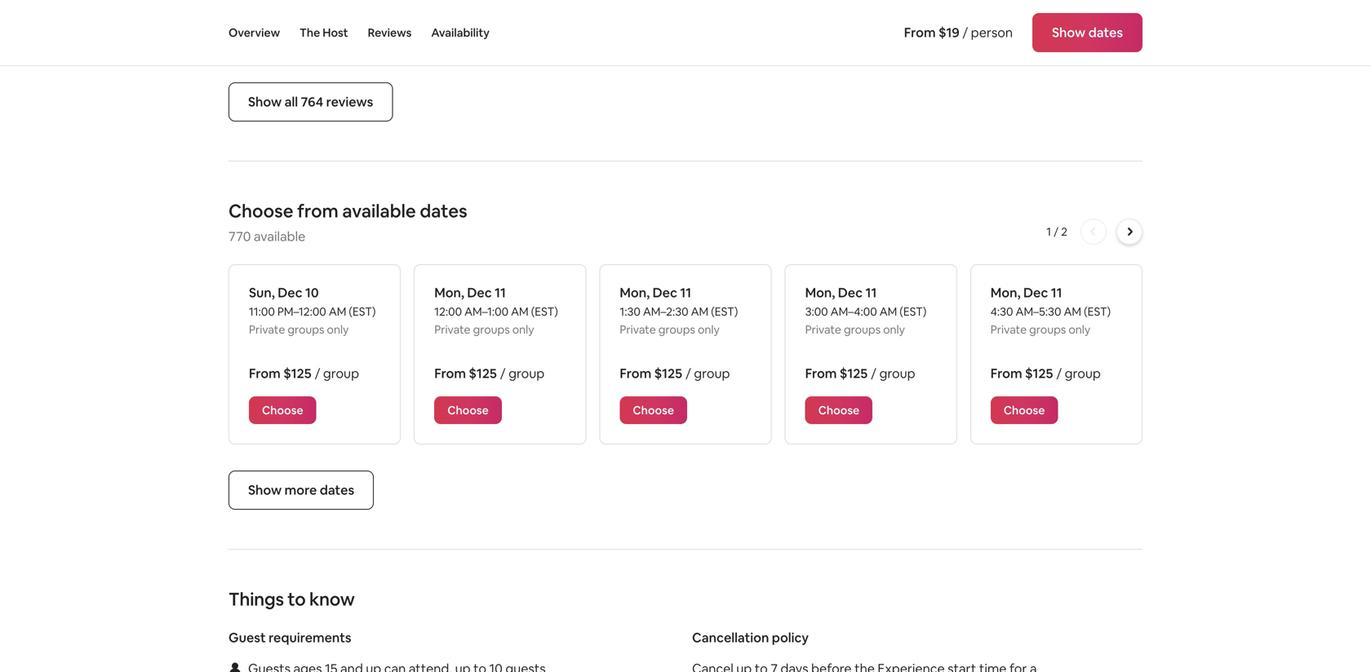 Task type: locate. For each thing, give the bounding box(es) containing it.
5 from $125 / group from the left
[[991, 365, 1101, 382]]

show more dates
[[248, 482, 354, 499]]

4 dec from the left
[[838, 285, 863, 301]]

2 from $125 / group from the left
[[435, 365, 545, 382]]

0 horizontal spatial was
[[240, 0, 263, 9]]

0 vertical spatial show
[[1052, 24, 1086, 41]]

1 (est) from the left
[[349, 305, 376, 319]]

group for mon, dec 11 3:00 am–4:00 am (est) private groups only
[[880, 365, 916, 382]]

0 horizontal spatial i
[[492, 0, 495, 9]]

mon, inside mon, dec 11 4:30 am–5:30 am (est) private groups only
[[991, 285, 1021, 301]]

0 vertical spatial in
[[1033, 0, 1043, 9]]

groups inside mon, dec 11 3:00 am–4:00 am (est) private groups only
[[844, 322, 881, 337]]

11 up "am–5:30" in the top right of the page
[[1051, 285, 1063, 301]]

private down the 12:00
[[435, 322, 471, 337]]

in up friends
[[1033, 0, 1043, 9]]

1 horizontal spatial was
[[282, 12, 305, 29]]

2 vertical spatial dates
[[320, 482, 354, 499]]

group down mon, dec 11 4:30 am–5:30 am (est) private groups only
[[1065, 365, 1101, 382]]

5 group from the left
[[1065, 365, 1101, 382]]

2 $125 from the left
[[469, 365, 497, 382]]

0 vertical spatial i
[[492, 0, 495, 9]]

2 group from the left
[[509, 365, 545, 382]]

list containing it was a great experience! much better than i imagined. mateusz was an excellent host and it was a pleasure communicating with him! definitely recommend!
[[222, 0, 1150, 82]]

0 horizontal spatial available
[[254, 228, 306, 245]]

4 $125 from the left
[[840, 365, 868, 382]]

1 only from the left
[[327, 322, 349, 337]]

dec up am–4:00
[[838, 285, 863, 301]]

1 dec from the left
[[278, 285, 303, 301]]

group for mon, dec 11 12:00 am–1:00 am (est) private groups only
[[509, 365, 545, 382]]

a inside really awesome activity and wonderful for team building in a virtual setting. i could also see families or groups of friends doing this when they live in different places. thanks so much!
[[1046, 0, 1053, 9]]

am right am–2:30
[[691, 305, 709, 319]]

1 $125 from the left
[[283, 365, 312, 382]]

am inside mon, dec 11 12:00 am–1:00 am (est) private groups only
[[511, 305, 529, 319]]

2 horizontal spatial a
[[1046, 0, 1053, 9]]

could
[[787, 12, 820, 29]]

much!
[[1018, 31, 1055, 48]]

2 only from the left
[[513, 322, 534, 337]]

recommend!
[[443, 31, 520, 48]]

3 $125 from the left
[[654, 365, 683, 382]]

dec inside mon, dec 11 4:30 am–5:30 am (est) private groups only
[[1024, 285, 1049, 301]]

private inside mon, dec 11 1:30 am–2:30 am (est) private groups only
[[620, 322, 656, 337]]

1 from $125 / group from the left
[[249, 365, 359, 382]]

different
[[856, 31, 908, 48]]

1 horizontal spatial i
[[781, 12, 784, 29]]

dates
[[1089, 24, 1123, 41], [420, 200, 468, 223], [320, 482, 354, 499]]

from down 3:00
[[806, 365, 837, 382]]

4 am from the left
[[880, 305, 897, 319]]

0 vertical spatial dates
[[1089, 24, 1123, 41]]

(est) inside mon, dec 11 4:30 am–5:30 am (est) private groups only
[[1084, 305, 1111, 319]]

show left more
[[248, 482, 282, 499]]

from $125 / group down am–4:00
[[806, 365, 916, 382]]

(est) for mon, dec 11 4:30 am–5:30 am (est) private groups only
[[1084, 305, 1111, 319]]

the
[[300, 25, 320, 40]]

also
[[823, 12, 847, 29]]

groups down am–1:00
[[473, 322, 510, 337]]

private inside mon, dec 11 4:30 am–5:30 am (est) private groups only
[[991, 322, 1027, 337]]

dates inside "show dates" link
[[1089, 24, 1123, 41]]

4:30
[[991, 305, 1014, 319]]

(est)
[[349, 305, 376, 319], [531, 305, 558, 319], [711, 305, 738, 319], [900, 305, 927, 319], [1084, 305, 1111, 319]]

from for mon, dec 11 12:00 am–1:00 am (est) private groups only
[[435, 365, 466, 382]]

team
[[948, 0, 979, 9]]

3 group from the left
[[694, 365, 730, 382]]

show all 764 reviews
[[248, 93, 373, 110]]

am for mon, dec 11 1:30 am–2:30 am (est) private groups only
[[691, 305, 709, 319]]

much
[[384, 0, 417, 9]]

group down mon, dec 11 12:00 am–1:00 am (est) private groups only
[[509, 365, 545, 382]]

/ down mon, dec 11 1:30 am–2:30 am (est) private groups only
[[686, 365, 691, 382]]

2 private from the left
[[435, 322, 471, 337]]

11 for mon, dec 11 4:30 am–5:30 am (est) private groups only
[[1051, 285, 1063, 301]]

3 only from the left
[[698, 322, 720, 337]]

am right "am–5:30" in the top right of the page
[[1064, 305, 1082, 319]]

(est) right "am–5:30" in the top right of the page
[[1084, 305, 1111, 319]]

am right am–4:00
[[880, 305, 897, 319]]

from $125 / group for sun, dec 10 11:00 pm–12:00 am (est) private groups only
[[249, 365, 359, 382]]

from
[[904, 24, 936, 41], [249, 365, 281, 382], [435, 365, 466, 382], [620, 365, 652, 382], [806, 365, 837, 382], [991, 365, 1023, 382]]

private inside mon, dec 11 12:00 am–1:00 am (est) private groups only
[[435, 322, 471, 337]]

0 vertical spatial available
[[342, 200, 416, 223]]

a
[[266, 0, 273, 9], [1046, 0, 1053, 9], [475, 12, 482, 29]]

1 group from the left
[[323, 365, 359, 382]]

cancellation policy
[[692, 630, 809, 647]]

2 vertical spatial show
[[248, 482, 282, 499]]

things
[[229, 588, 284, 612]]

0 horizontal spatial and
[[412, 12, 435, 29]]

1 horizontal spatial and
[[838, 0, 860, 9]]

i right than at the top of the page
[[492, 0, 495, 9]]

pm–12:00
[[277, 305, 326, 319]]

am right pm–12:00
[[329, 305, 346, 319]]

(est) for mon, dec 11 12:00 am–1:00 am (est) private groups only
[[531, 305, 558, 319]]

groups
[[938, 12, 980, 29], [288, 322, 325, 337], [473, 322, 510, 337], [659, 322, 696, 337], [844, 322, 881, 337], [1030, 322, 1067, 337]]

mon, inside mon, dec 11 3:00 am–4:00 am (est) private groups only
[[806, 285, 836, 301]]

am right am–1:00
[[511, 305, 529, 319]]

/ for mon, dec 11 3:00 am–4:00 am (est) private groups only
[[871, 365, 877, 382]]

from $125 / group for mon, dec 11 3:00 am–4:00 am (est) private groups only
[[806, 365, 916, 382]]

dates inside show more dates link
[[320, 482, 354, 499]]

4 from $125 / group from the left
[[806, 365, 916, 382]]

1 vertical spatial i
[[781, 12, 784, 29]]

mon, up 3:00
[[806, 285, 836, 301]]

3 private from the left
[[620, 322, 656, 337]]

0 vertical spatial and
[[838, 0, 860, 9]]

/ down sun, dec 10 11:00 pm–12:00 am (est) private groups only
[[315, 365, 320, 382]]

a up much!
[[1046, 0, 1053, 9]]

am inside mon, dec 11 1:30 am–2:30 am (est) private groups only
[[691, 305, 709, 319]]

11 inside mon, dec 11 4:30 am–5:30 am (est) private groups only
[[1051, 285, 1063, 301]]

(est) inside mon, dec 11 1:30 am–2:30 am (est) private groups only
[[711, 305, 738, 319]]

mon, dec 11 4:30 am–5:30 am (est) private groups only
[[991, 285, 1111, 337]]

(est) right am–1:00
[[531, 305, 558, 319]]

1 horizontal spatial in
[[1033, 0, 1043, 9]]

5 private from the left
[[991, 322, 1027, 337]]

2 horizontal spatial dates
[[1089, 24, 1123, 41]]

him!
[[354, 31, 380, 48]]

10
[[305, 285, 319, 301]]

from $125 / group down am–2:30
[[620, 365, 730, 382]]

mon, for mon, dec 11 1:30 am–2:30 am (est) private groups only
[[620, 285, 650, 301]]

1 vertical spatial show
[[248, 93, 282, 110]]

groups down team at the right
[[938, 12, 980, 29]]

/ down mon, dec 11 4:30 am–5:30 am (est) private groups only
[[1057, 365, 1062, 382]]

definitely
[[382, 31, 440, 48]]

a down than at the top of the page
[[475, 12, 482, 29]]

from $125 / group for mon, dec 11 1:30 am–2:30 am (est) private groups only
[[620, 365, 730, 382]]

am inside mon, dec 11 4:30 am–5:30 am (est) private groups only
[[1064, 305, 1082, 319]]

dec inside mon, dec 11 3:00 am–4:00 am (est) private groups only
[[838, 285, 863, 301]]

/ right $19
[[963, 24, 968, 41]]

was
[[240, 0, 263, 9], [282, 12, 305, 29], [449, 12, 472, 29]]

groups for mon, dec 11 3:00 am–4:00 am (est) private groups only
[[844, 322, 881, 337]]

mon, up 4:30
[[991, 285, 1021, 301]]

only for sun, dec 10 11:00 pm–12:00 am (est) private groups only
[[327, 322, 349, 337]]

(est) inside mon, dec 11 12:00 am–1:00 am (est) private groups only
[[531, 305, 558, 319]]

dec left 10
[[278, 285, 303, 301]]

11 inside mon, dec 11 3:00 am–4:00 am (est) private groups only
[[866, 285, 877, 301]]

dec inside mon, dec 11 1:30 am–2:30 am (est) private groups only
[[653, 285, 678, 301]]

mon, dec 11 3:00 am–4:00 am (est) private groups only
[[806, 285, 927, 337]]

groups down am–4:00
[[844, 322, 881, 337]]

dec for mon, dec 11 1:30 am–2:30 am (est) private groups only
[[653, 285, 678, 301]]

i left could
[[781, 12, 784, 29]]

only inside sun, dec 10 11:00 pm–12:00 am (est) private groups only
[[327, 322, 349, 337]]

5 (est) from the left
[[1084, 305, 1111, 319]]

groups down pm–12:00
[[288, 322, 325, 337]]

a up mateusz
[[266, 0, 273, 9]]

$125 for mon, dec 11 4:30 am–5:30 am (est) private groups only
[[1025, 365, 1054, 382]]

4 private from the left
[[806, 322, 842, 337]]

2 horizontal spatial was
[[449, 12, 472, 29]]

places.
[[911, 31, 953, 48]]

$125 down "am–5:30" in the top right of the page
[[1025, 365, 1054, 382]]

/ for mon, dec 11 4:30 am–5:30 am (est) private groups only
[[1057, 365, 1062, 382]]

3 11 from the left
[[866, 285, 877, 301]]

mon,
[[435, 285, 465, 301], [620, 285, 650, 301], [806, 285, 836, 301], [991, 285, 1021, 301]]

(est) right am–4:00
[[900, 305, 927, 319]]

$125 down am–4:00
[[840, 365, 868, 382]]

mon, for mon, dec 11 12:00 am–1:00 am (est) private groups only
[[435, 285, 465, 301]]

2 mon, from the left
[[620, 285, 650, 301]]

i inside it was a great experience! much better than i imagined. mateusz was an excellent host and it was a pleasure communicating with him! definitely recommend!
[[492, 0, 495, 9]]

private down 4:30
[[991, 322, 1027, 337]]

group
[[323, 365, 359, 382], [509, 365, 545, 382], [694, 365, 730, 382], [880, 365, 916, 382], [1065, 365, 1101, 382]]

groups inside mon, dec 11 1:30 am–2:30 am (est) private groups only
[[659, 322, 696, 337]]

/
[[963, 24, 968, 41], [1054, 225, 1059, 239], [315, 365, 320, 382], [500, 365, 506, 382], [686, 365, 691, 382], [871, 365, 877, 382], [1057, 365, 1062, 382]]

from down 1:30
[[620, 365, 652, 382]]

this
[[730, 31, 751, 48]]

mon, inside mon, dec 11 1:30 am–2:30 am (est) private groups only
[[620, 285, 650, 301]]

choose
[[229, 200, 294, 223]]

private inside mon, dec 11 3:00 am–4:00 am (est) private groups only
[[806, 322, 842, 337]]

show right friends
[[1052, 24, 1086, 41]]

group down mon, dec 11 1:30 am–2:30 am (est) private groups only
[[694, 365, 730, 382]]

private
[[249, 322, 285, 337], [435, 322, 471, 337], [620, 322, 656, 337], [806, 322, 842, 337], [991, 322, 1027, 337]]

was down great
[[282, 12, 305, 29]]

3 am from the left
[[691, 305, 709, 319]]

dec for sun, dec 10 11:00 pm–12:00 am (est) private groups only
[[278, 285, 303, 301]]

(est) inside sun, dec 10 11:00 pm–12:00 am (est) private groups only
[[349, 305, 376, 319]]

groups down am–2:30
[[659, 322, 696, 337]]

dec up "am–5:30" in the top right of the page
[[1024, 285, 1049, 301]]

i inside really awesome activity and wonderful for team building in a virtual setting. i could also see families or groups of friends doing this when they live in different places. thanks so much!
[[781, 12, 784, 29]]

mon, up 1:30
[[620, 285, 650, 301]]

mon, up the 12:00
[[435, 285, 465, 301]]

when
[[754, 31, 787, 48]]

guest
[[229, 630, 266, 647]]

am for mon, dec 11 3:00 am–4:00 am (est) private groups only
[[880, 305, 897, 319]]

764
[[301, 93, 324, 110]]

and inside really awesome activity and wonderful for team building in a virtual setting. i could also see families or groups of friends doing this when they live in different places. thanks so much!
[[838, 0, 860, 9]]

2 dec from the left
[[467, 285, 492, 301]]

only
[[327, 322, 349, 337], [513, 322, 534, 337], [698, 322, 720, 337], [884, 322, 905, 337], [1069, 322, 1091, 337]]

am inside sun, dec 10 11:00 pm–12:00 am (est) private groups only
[[329, 305, 346, 319]]

1 vertical spatial and
[[412, 12, 435, 29]]

only for mon, dec 11 12:00 am–1:00 am (est) private groups only
[[513, 322, 534, 337]]

0 horizontal spatial dates
[[320, 482, 354, 499]]

am
[[329, 305, 346, 319], [511, 305, 529, 319], [691, 305, 709, 319], [880, 305, 897, 319], [1064, 305, 1082, 319]]

11 for mon, dec 11 3:00 am–4:00 am (est) private groups only
[[866, 285, 877, 301]]

group down sun, dec 10 11:00 pm–12:00 am (est) private groups only
[[323, 365, 359, 382]]

11 up am–1:00
[[495, 285, 506, 301]]

only inside mon, dec 11 12:00 am–1:00 am (est) private groups only
[[513, 322, 534, 337]]

4 (est) from the left
[[900, 305, 927, 319]]

communicating
[[229, 31, 323, 48]]

1 vertical spatial dates
[[420, 200, 468, 223]]

1 horizontal spatial dates
[[420, 200, 468, 223]]

was right it
[[449, 12, 472, 29]]

i
[[492, 0, 495, 9], [781, 12, 784, 29]]

2 (est) from the left
[[531, 305, 558, 319]]

group down mon, dec 11 3:00 am–4:00 am (est) private groups only
[[880, 365, 916, 382]]

am inside mon, dec 11 3:00 am–4:00 am (est) private groups only
[[880, 305, 897, 319]]

only inside mon, dec 11 4:30 am–5:30 am (est) private groups only
[[1069, 322, 1091, 337]]

am–4:00
[[831, 305, 877, 319]]

$125 down am–2:30
[[654, 365, 683, 382]]

and
[[838, 0, 860, 9], [412, 12, 435, 29]]

person
[[971, 24, 1013, 41]]

private inside sun, dec 10 11:00 pm–12:00 am (est) private groups only
[[249, 322, 285, 337]]

group for mon, dec 11 1:30 am–2:30 am (est) private groups only
[[694, 365, 730, 382]]

11 inside mon, dec 11 12:00 am–1:00 am (est) private groups only
[[495, 285, 506, 301]]

4 group from the left
[[880, 365, 916, 382]]

families
[[874, 12, 920, 29]]

1 11 from the left
[[495, 285, 506, 301]]

dec up am–2:30
[[653, 285, 678, 301]]

1 horizontal spatial a
[[475, 12, 482, 29]]

private down 1:30
[[620, 322, 656, 337]]

than
[[461, 0, 489, 9]]

reviews
[[326, 93, 373, 110]]

3 mon, from the left
[[806, 285, 836, 301]]

from down 4:30
[[991, 365, 1023, 382]]

only inside mon, dec 11 3:00 am–4:00 am (est) private groups only
[[884, 322, 905, 337]]

guest requirements
[[229, 630, 352, 647]]

3 dec from the left
[[653, 285, 678, 301]]

2 am from the left
[[511, 305, 529, 319]]

dec inside sun, dec 10 11:00 pm–12:00 am (est) private groups only
[[278, 285, 303, 301]]

dec up am–1:00
[[467, 285, 492, 301]]

dec inside mon, dec 11 12:00 am–1:00 am (est) private groups only
[[467, 285, 492, 301]]

private down 3:00
[[806, 322, 842, 337]]

1 mon, from the left
[[435, 285, 465, 301]]

(est) right pm–12:00
[[349, 305, 376, 319]]

mon, inside mon, dec 11 12:00 am–1:00 am (est) private groups only
[[435, 285, 465, 301]]

0 horizontal spatial a
[[266, 0, 273, 9]]

2 11 from the left
[[680, 285, 692, 301]]

thanks
[[955, 31, 998, 48]]

11
[[495, 285, 506, 301], [680, 285, 692, 301], [866, 285, 877, 301], [1051, 285, 1063, 301]]

available down choose
[[254, 228, 306, 245]]

and left it
[[412, 12, 435, 29]]

3 (est) from the left
[[711, 305, 738, 319]]

4 only from the left
[[884, 322, 905, 337]]

$125
[[283, 365, 312, 382], [469, 365, 497, 382], [654, 365, 683, 382], [840, 365, 868, 382], [1025, 365, 1054, 382]]

in right live
[[842, 31, 853, 48]]

excellent
[[325, 12, 380, 29]]

great
[[276, 0, 308, 9]]

from $125 / group
[[249, 365, 359, 382], [435, 365, 545, 382], [620, 365, 730, 382], [806, 365, 916, 382], [991, 365, 1101, 382]]

from
[[297, 200, 339, 223]]

(est) inside mon, dec 11 3:00 am–4:00 am (est) private groups only
[[900, 305, 927, 319]]

from $125 / group down pm–12:00
[[249, 365, 359, 382]]

5 $125 from the left
[[1025, 365, 1054, 382]]

host
[[323, 25, 348, 40]]

overview
[[229, 25, 280, 40]]

available right from
[[342, 200, 416, 223]]

from down 11:00
[[249, 365, 281, 382]]

only inside mon, dec 11 1:30 am–2:30 am (est) private groups only
[[698, 322, 720, 337]]

5 am from the left
[[1064, 305, 1082, 319]]

from $125 / group down "am–5:30" in the top right of the page
[[991, 365, 1101, 382]]

groups down "am–5:30" in the top right of the page
[[1030, 322, 1067, 337]]

groups inside sun, dec 10 11:00 pm–12:00 am (est) private groups only
[[288, 322, 325, 337]]

building
[[982, 0, 1030, 9]]

4 11 from the left
[[1051, 285, 1063, 301]]

in
[[1033, 0, 1043, 9], [842, 31, 853, 48]]

groups inside mon, dec 11 12:00 am–1:00 am (est) private groups only
[[473, 322, 510, 337]]

/ down mon, dec 11 3:00 am–4:00 am (est) private groups only
[[871, 365, 877, 382]]

dec
[[278, 285, 303, 301], [467, 285, 492, 301], [653, 285, 678, 301], [838, 285, 863, 301], [1024, 285, 1049, 301]]

was up mateusz
[[240, 0, 263, 9]]

1 am from the left
[[329, 305, 346, 319]]

11 up am–2:30
[[680, 285, 692, 301]]

more
[[285, 482, 317, 499]]

11 up am–4:00
[[866, 285, 877, 301]]

am for mon, dec 11 12:00 am–1:00 am (est) private groups only
[[511, 305, 529, 319]]

1 private from the left
[[249, 322, 285, 337]]

$125 down am–1:00
[[469, 365, 497, 382]]

mon, for mon, dec 11 4:30 am–5:30 am (est) private groups only
[[991, 285, 1021, 301]]

from $125 / group down am–1:00
[[435, 365, 545, 382]]

11 inside mon, dec 11 1:30 am–2:30 am (est) private groups only
[[680, 285, 692, 301]]

and up see
[[838, 0, 860, 9]]

mateusz
[[229, 12, 279, 29]]

from down the 12:00
[[435, 365, 466, 382]]

5 only from the left
[[1069, 322, 1091, 337]]

$125 down pm–12:00
[[283, 365, 312, 382]]

3 from $125 / group from the left
[[620, 365, 730, 382]]

show left all
[[248, 93, 282, 110]]

0 horizontal spatial in
[[842, 31, 853, 48]]

list
[[222, 0, 1150, 82]]

groups for mon, dec 11 1:30 am–2:30 am (est) private groups only
[[659, 322, 696, 337]]

/ down mon, dec 11 12:00 am–1:00 am (est) private groups only
[[500, 365, 506, 382]]

from $125 / group for mon, dec 11 12:00 am–1:00 am (est) private groups only
[[435, 365, 545, 382]]

from for mon, dec 11 1:30 am–2:30 am (est) private groups only
[[620, 365, 652, 382]]

3:00
[[806, 305, 828, 319]]

private down 11:00
[[249, 322, 285, 337]]

5 dec from the left
[[1024, 285, 1049, 301]]

dec for mon, dec 11 4:30 am–5:30 am (est) private groups only
[[1024, 285, 1049, 301]]

(est) right am–2:30
[[711, 305, 738, 319]]

groups inside mon, dec 11 4:30 am–5:30 am (est) private groups only
[[1030, 322, 1067, 337]]

4 mon, from the left
[[991, 285, 1021, 301]]



Task type: describe. For each thing, give the bounding box(es) containing it.
from $19 / person
[[904, 24, 1013, 41]]

$19
[[939, 24, 960, 41]]

from $125 / group for mon, dec 11 4:30 am–5:30 am (est) private groups only
[[991, 365, 1101, 382]]

$125 for mon, dec 11 3:00 am–4:00 am (est) private groups only
[[840, 365, 868, 382]]

availability
[[431, 25, 490, 40]]

an
[[308, 12, 322, 29]]

group for sun, dec 10 11:00 pm–12:00 am (est) private groups only
[[323, 365, 359, 382]]

from left $19
[[904, 24, 936, 41]]

(est) for sun, dec 10 11:00 pm–12:00 am (est) private groups only
[[349, 305, 376, 319]]

with
[[325, 31, 352, 48]]

choose from available dates 770 available
[[229, 200, 468, 245]]

group for mon, dec 11 4:30 am–5:30 am (est) private groups only
[[1065, 365, 1101, 382]]

really
[[692, 0, 727, 9]]

dec for mon, dec 11 12:00 am–1:00 am (est) private groups only
[[467, 285, 492, 301]]

am–5:30
[[1016, 305, 1062, 319]]

(est) for mon, dec 11 3:00 am–4:00 am (est) private groups only
[[900, 305, 927, 319]]

show more dates link
[[229, 471, 374, 510]]

show for show all 764 reviews
[[248, 93, 282, 110]]

/ for mon, dec 11 1:30 am–2:30 am (est) private groups only
[[686, 365, 691, 382]]

reviews
[[368, 25, 412, 40]]

see
[[850, 12, 871, 29]]

private for mon, dec 11 1:30 am–2:30 am (est) private groups only
[[620, 322, 656, 337]]

doing
[[692, 31, 727, 48]]

imagined.
[[498, 0, 556, 9]]

it
[[229, 0, 237, 9]]

$125 for mon, dec 11 1:30 am–2:30 am (est) private groups only
[[654, 365, 683, 382]]

am for mon, dec 11 4:30 am–5:30 am (est) private groups only
[[1064, 305, 1082, 319]]

groups for mon, dec 11 12:00 am–1:00 am (est) private groups only
[[473, 322, 510, 337]]

1
[[1047, 225, 1052, 239]]

from for sun, dec 10 11:00 pm–12:00 am (est) private groups only
[[249, 365, 281, 382]]

only for mon, dec 11 3:00 am–4:00 am (est) private groups only
[[884, 322, 905, 337]]

show all 764 reviews link
[[229, 82, 393, 122]]

show dates link
[[1033, 13, 1143, 52]]

sun, dec 10 11:00 pm–12:00 am (est) private groups only
[[249, 285, 376, 337]]

private for mon, dec 11 4:30 am–5:30 am (est) private groups only
[[991, 322, 1027, 337]]

1 vertical spatial in
[[842, 31, 853, 48]]

2
[[1061, 225, 1068, 239]]

host
[[383, 12, 409, 29]]

/ right 1
[[1054, 225, 1059, 239]]

live
[[820, 31, 840, 48]]

am–1:00
[[465, 305, 509, 319]]

mon, dec 11 1:30 am–2:30 am (est) private groups only
[[620, 285, 738, 337]]

dec for mon, dec 11 3:00 am–4:00 am (est) private groups only
[[838, 285, 863, 301]]

show for show more dates
[[248, 482, 282, 499]]

groups inside really awesome activity and wonderful for team building in a virtual setting. i could also see families or groups of friends doing this when they live in different places. thanks so much!
[[938, 12, 980, 29]]

wonderful
[[863, 0, 925, 9]]

overview button
[[229, 0, 280, 65]]

12:00
[[435, 305, 462, 319]]

1:30
[[620, 305, 641, 319]]

am for sun, dec 10 11:00 pm–12:00 am (est) private groups only
[[329, 305, 346, 319]]

mon, for mon, dec 11 3:00 am–4:00 am (est) private groups only
[[806, 285, 836, 301]]

am–2:30
[[643, 305, 689, 319]]

all
[[285, 93, 298, 110]]

11 for mon, dec 11 12:00 am–1:00 am (est) private groups only
[[495, 285, 506, 301]]

virtual
[[692, 12, 730, 29]]

availability button
[[431, 0, 490, 65]]

know
[[309, 588, 355, 612]]

/ for mon, dec 11 12:00 am–1:00 am (est) private groups only
[[500, 365, 506, 382]]

show dates
[[1052, 24, 1123, 41]]

really awesome activity and wonderful for team building in a virtual setting. i could also see families or groups of friends doing this when they live in different places. thanks so much!
[[692, 0, 1055, 48]]

770
[[229, 228, 251, 245]]

$125 for mon, dec 11 12:00 am–1:00 am (est) private groups only
[[469, 365, 497, 382]]

11:00
[[249, 305, 275, 319]]

private for mon, dec 11 12:00 am–1:00 am (est) private groups only
[[435, 322, 471, 337]]

the host button
[[300, 0, 348, 65]]

dates inside choose from available dates 770 available
[[420, 200, 468, 223]]

it was a great experience! much better than i imagined. mateusz was an excellent host and it was a pleasure communicating with him! definitely recommend!
[[229, 0, 556, 48]]

policy
[[772, 630, 809, 647]]

mon, dec 11 12:00 am–1:00 am (est) private groups only
[[435, 285, 558, 337]]

groups for mon, dec 11 4:30 am–5:30 am (est) private groups only
[[1030, 322, 1067, 337]]

from for mon, dec 11 3:00 am–4:00 am (est) private groups only
[[806, 365, 837, 382]]

$125 for sun, dec 10 11:00 pm–12:00 am (est) private groups only
[[283, 365, 312, 382]]

awesome
[[730, 0, 788, 9]]

reviews button
[[368, 0, 412, 65]]

of
[[983, 12, 996, 29]]

it
[[438, 12, 446, 29]]

sun,
[[249, 285, 275, 301]]

or
[[922, 12, 935, 29]]

pleasure
[[485, 12, 536, 29]]

requirements
[[269, 630, 352, 647]]

for
[[928, 0, 945, 9]]

so
[[1001, 31, 1015, 48]]

setting.
[[733, 12, 778, 29]]

only for mon, dec 11 4:30 am–5:30 am (est) private groups only
[[1069, 322, 1091, 337]]

1 / 2
[[1047, 225, 1068, 239]]

groups for sun, dec 10 11:00 pm–12:00 am (est) private groups only
[[288, 322, 325, 337]]

to
[[288, 588, 306, 612]]

1 vertical spatial available
[[254, 228, 306, 245]]

friends
[[998, 12, 1040, 29]]

cancellation
[[692, 630, 769, 647]]

only for mon, dec 11 1:30 am–2:30 am (est) private groups only
[[698, 322, 720, 337]]

private for mon, dec 11 3:00 am–4:00 am (est) private groups only
[[806, 322, 842, 337]]

things to know
[[229, 588, 355, 612]]

and inside it was a great experience! much better than i imagined. mateusz was an excellent host and it was a pleasure communicating with him! definitely recommend!
[[412, 12, 435, 29]]

better
[[420, 0, 458, 9]]

(est) for mon, dec 11 1:30 am–2:30 am (est) private groups only
[[711, 305, 738, 319]]

activity
[[791, 0, 835, 9]]

/ for sun, dec 10 11:00 pm–12:00 am (est) private groups only
[[315, 365, 320, 382]]

show for show dates
[[1052, 24, 1086, 41]]

the host
[[300, 25, 348, 40]]

private for sun, dec 10 11:00 pm–12:00 am (est) private groups only
[[249, 322, 285, 337]]

1 horizontal spatial available
[[342, 200, 416, 223]]

11 for mon, dec 11 1:30 am–2:30 am (est) private groups only
[[680, 285, 692, 301]]

they
[[790, 31, 817, 48]]

from for mon, dec 11 4:30 am–5:30 am (est) private groups only
[[991, 365, 1023, 382]]



Task type: vqa. For each thing, say whether or not it's contained in the screenshot.
the leftmost 15 button
no



